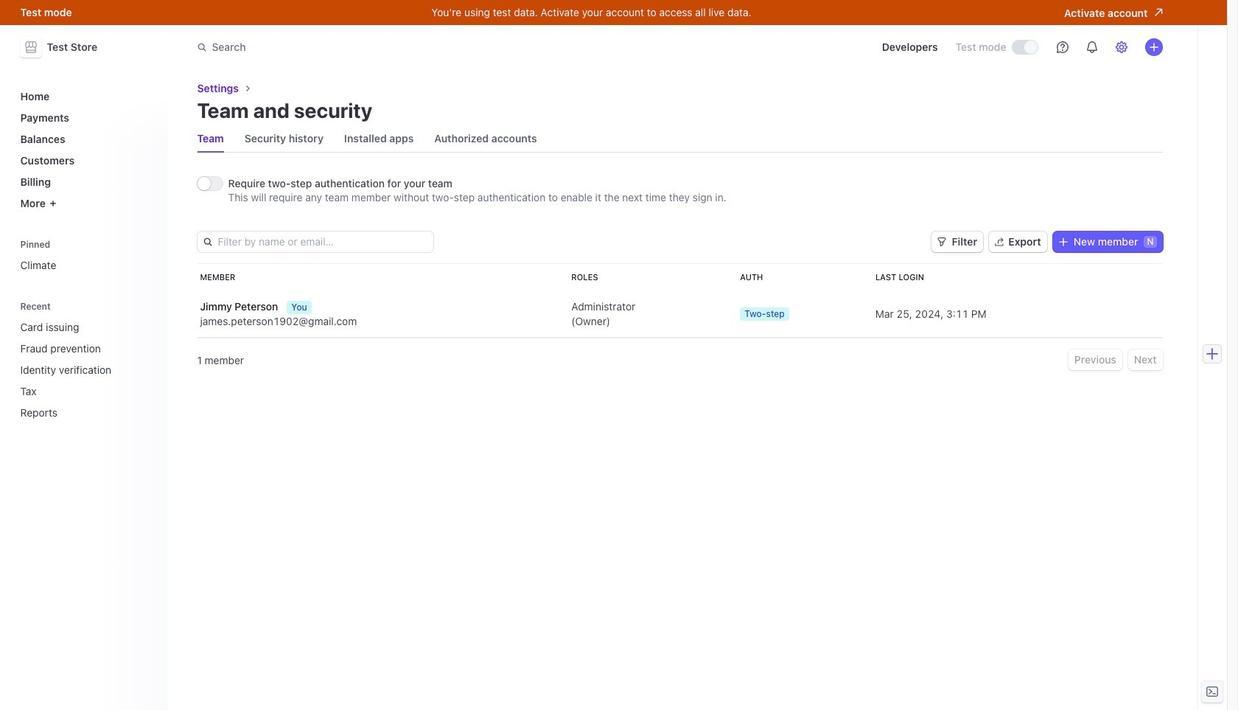 Task type: describe. For each thing, give the bounding box(es) containing it.
2 recent element from the top
[[14, 315, 159, 425]]

clear history image
[[144, 302, 153, 311]]

settings image
[[1116, 41, 1128, 53]]

Filter by name or email… search field
[[212, 232, 433, 252]]

help image
[[1057, 41, 1069, 53]]

1 recent element from the top
[[14, 296, 159, 425]]

pinned element
[[14, 234, 159, 277]]



Task type: locate. For each thing, give the bounding box(es) containing it.
edit pins image
[[144, 240, 153, 249]]

tab list
[[197, 125, 1163, 153]]

None search field
[[188, 34, 604, 61]]

recent element
[[14, 296, 159, 425], [14, 315, 159, 425]]

notifications image
[[1087, 41, 1098, 53]]

Search text field
[[188, 34, 604, 61]]

svg image
[[938, 238, 947, 246]]

core navigation links element
[[14, 84, 159, 215]]

Test mode checkbox
[[1013, 41, 1038, 54]]

svg image
[[1060, 238, 1068, 246]]



Task type: vqa. For each thing, say whether or not it's contained in the screenshot.
Get familiar with test mode
no



